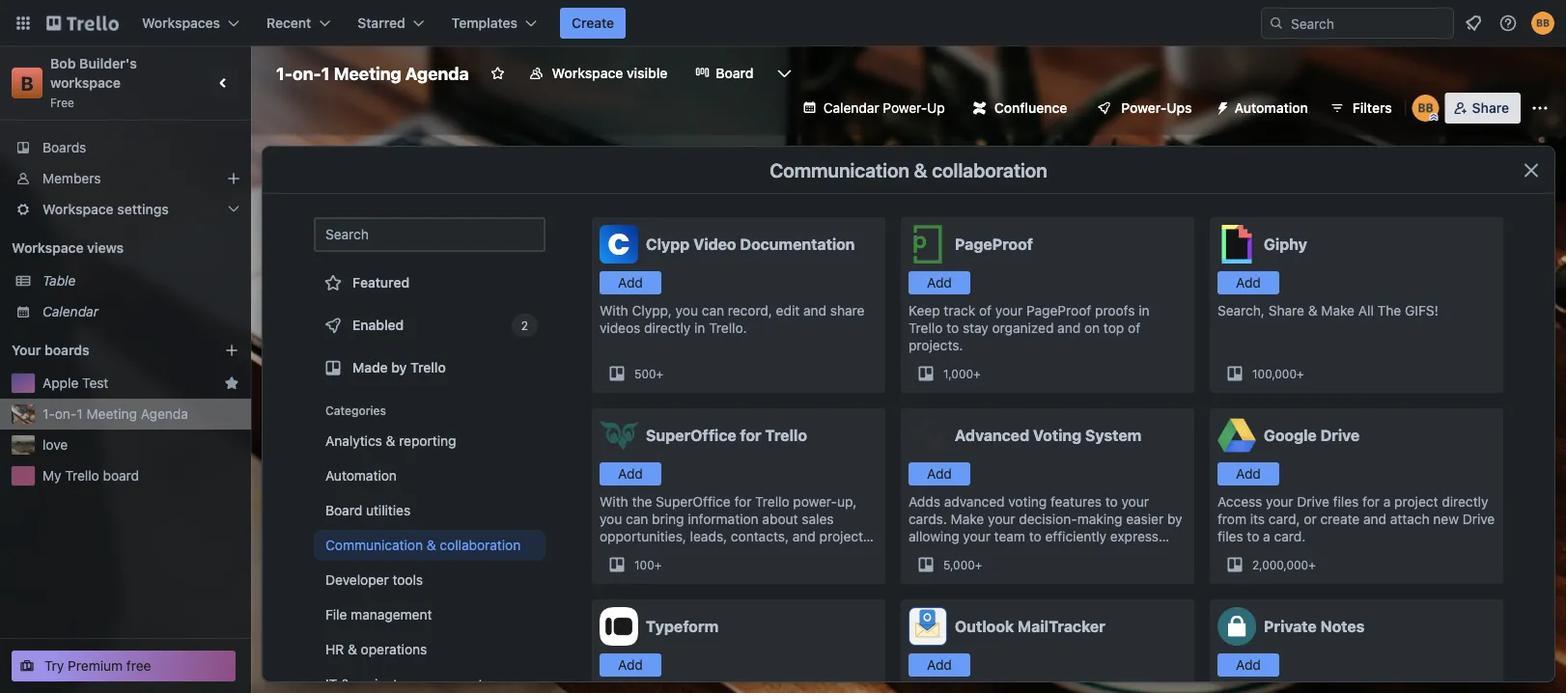Task type: locate. For each thing, give the bounding box(es) containing it.
meeting down "test"
[[86, 406, 137, 422]]

board left customize views image
[[716, 65, 754, 81]]

0 horizontal spatial communication
[[326, 538, 423, 554]]

1 horizontal spatial files
[[1334, 494, 1360, 510]]

0 horizontal spatial bob builder (bobbuilder40) image
[[1413, 95, 1440, 122]]

developer
[[326, 572, 389, 588]]

1 down the recent dropdown button
[[321, 63, 330, 84]]

Board name text field
[[267, 58, 479, 89]]

try premium free button
[[12, 651, 236, 682]]

communication inside 'link'
[[326, 538, 423, 554]]

0 vertical spatial can
[[702, 303, 725, 319]]

categories
[[326, 404, 386, 417]]

hr & operations
[[326, 642, 427, 658]]

pageproof inside keep track of your pageproof proofs in trello to stay organized and on top of projects.
[[1027, 303, 1092, 319]]

calendar left up at top
[[824, 100, 880, 116]]

share inside button
[[1473, 100, 1510, 116]]

1 vertical spatial of
[[1128, 320, 1141, 336]]

& for analytics & reporting link
[[386, 433, 396, 449]]

& inside communication & collaboration 'link'
[[427, 538, 436, 554]]

in inside keep track of your pageproof proofs in trello to stay organized and on top of projects.
[[1139, 303, 1150, 319]]

1 horizontal spatial 1-
[[276, 63, 293, 84]]

and left on
[[1058, 320, 1081, 336]]

automation down search image
[[1235, 100, 1309, 116]]

1 vertical spatial automation
[[326, 468, 397, 484]]

0 horizontal spatial cards.
[[647, 546, 686, 562]]

and inside with the superoffice for trello power-up, you can bring information about sales opportunities, leads, contacts, and projects to your cards.
[[793, 529, 816, 545]]

from
[[1218, 512, 1247, 527]]

workspace inside button
[[552, 65, 623, 81]]

to left 100 on the bottom of the page
[[600, 546, 612, 562]]

can inside with clypp, you can record, edit and share videos directly in trello.
[[702, 303, 725, 319]]

1-on-1 meeting agenda down apple test link
[[43, 406, 188, 422]]

1 horizontal spatial in
[[1139, 303, 1150, 319]]

1 vertical spatial directly
[[1443, 494, 1489, 510]]

1 vertical spatial board
[[326, 503, 362, 519]]

0 vertical spatial in
[[1139, 303, 1150, 319]]

workspaces button
[[130, 8, 251, 39]]

documentation
[[740, 235, 855, 254]]

1 horizontal spatial agenda
[[406, 63, 469, 84]]

to down track
[[947, 320, 959, 336]]

0 horizontal spatial make
[[951, 512, 985, 527]]

agenda left star or unstar board icon
[[406, 63, 469, 84]]

Search field
[[1285, 9, 1454, 38]]

communication & collaboration link
[[314, 530, 546, 561]]

board utilities
[[326, 503, 411, 519]]

in right "proofs"
[[1139, 303, 1150, 319]]

drive
[[1321, 427, 1360, 445], [1298, 494, 1330, 510], [1463, 512, 1496, 527]]

add button up adds
[[909, 463, 971, 486]]

add button up the
[[600, 463, 662, 486]]

workspace visible
[[552, 65, 668, 81]]

1 power- from the left
[[883, 100, 928, 116]]

agenda inside text field
[[406, 63, 469, 84]]

workspace down members
[[43, 201, 114, 217]]

about
[[763, 512, 798, 527]]

1- up love
[[43, 406, 55, 422]]

calendar down table
[[43, 304, 99, 320]]

of right 'top'
[[1128, 320, 1141, 336]]

1 horizontal spatial calendar
[[824, 100, 880, 116]]

bob builder's workspace free
[[50, 56, 141, 109]]

superoffice up bring
[[656, 494, 731, 510]]

2 power- from the left
[[1122, 100, 1167, 116]]

and right edit at the top of page
[[804, 303, 827, 319]]

with inside with the superoffice for trello power-up, you can bring information about sales opportunities, leads, contacts, and projects to your cards.
[[600, 494, 629, 510]]

0 horizontal spatial 1
[[77, 406, 83, 422]]

back to home image
[[46, 8, 119, 39]]

add for google drive
[[1237, 466, 1262, 482]]

1 horizontal spatial directly
[[1443, 494, 1489, 510]]

1 horizontal spatial can
[[702, 303, 725, 319]]

0 horizontal spatial 1-
[[43, 406, 55, 422]]

5,000
[[944, 558, 975, 572]]

1 vertical spatial make
[[951, 512, 985, 527]]

customize views image
[[775, 64, 795, 83]]

1 vertical spatial meeting
[[86, 406, 137, 422]]

workspace down create button
[[552, 65, 623, 81]]

agenda
[[406, 63, 469, 84], [141, 406, 188, 422]]

private notes
[[1265, 618, 1365, 636]]

0 vertical spatial 1
[[321, 63, 330, 84]]

clypp
[[646, 235, 690, 254]]

Search text field
[[314, 217, 546, 252]]

and inside access your drive files for a project directly from its card, or create and attach new drive files to a card.
[[1364, 512, 1387, 527]]

collaboration down 'confluence icon'
[[932, 158, 1048, 181]]

1 horizontal spatial automation
[[1235, 100, 1309, 116]]

board inside board link
[[716, 65, 754, 81]]

1 vertical spatial pageproof
[[1027, 303, 1092, 319]]

make inside adds advanced voting features to your cards. make your decision-making easier by allowing your team to efficiently express their opinions!
[[951, 512, 985, 527]]

workspace inside popup button
[[43, 201, 114, 217]]

share right search,
[[1269, 303, 1305, 319]]

1 vertical spatial on-
[[55, 406, 77, 422]]

communication & collaboration down calendar power-up
[[770, 158, 1048, 181]]

1 vertical spatial 1-
[[43, 406, 55, 422]]

pageproof up on
[[1027, 303, 1092, 319]]

add button for private notes
[[1218, 654, 1280, 677]]

1-on-1 meeting agenda down starred
[[276, 63, 469, 84]]

calendar power-up link
[[791, 93, 957, 124]]

ups
[[1167, 100, 1193, 116]]

& right the hr at left
[[348, 642, 357, 658]]

add button down outlook
[[909, 654, 971, 677]]

bob builder (bobbuilder40) image
[[1532, 12, 1555, 35], [1413, 95, 1440, 122]]

filters
[[1353, 100, 1393, 116]]

1 vertical spatial 1
[[77, 406, 83, 422]]

add button for clypp video documentation
[[600, 271, 662, 295]]

0 vertical spatial communication
[[770, 158, 910, 181]]

their
[[909, 546, 937, 562]]

1 vertical spatial in
[[695, 320, 706, 336]]

you up opportunities,
[[600, 512, 622, 527]]

share
[[831, 303, 865, 319]]

made by trello
[[353, 360, 446, 376]]

to down decision-
[[1030, 529, 1042, 545]]

1 down apple test
[[77, 406, 83, 422]]

1 inside text field
[[321, 63, 330, 84]]

calendar for calendar power-up
[[824, 100, 880, 116]]

0 horizontal spatial 1-on-1 meeting agenda
[[43, 406, 188, 422]]

your up organized on the top right of the page
[[996, 303, 1023, 319]]

with inside with clypp, you can record, edit and share videos directly in trello.
[[600, 303, 629, 319]]

power- left 'sm' icon
[[1122, 100, 1167, 116]]

0 vertical spatial superoffice
[[646, 427, 737, 445]]

0 vertical spatial 1-on-1 meeting agenda
[[276, 63, 469, 84]]

1 vertical spatial cards.
[[647, 546, 686, 562]]

cards. down opportunities,
[[647, 546, 686, 562]]

trello inside with the superoffice for trello power-up, you can bring information about sales opportunities, leads, contacts, and projects to your cards.
[[756, 494, 790, 510]]

0 vertical spatial make
[[1322, 303, 1355, 319]]

0 vertical spatial workspace
[[552, 65, 623, 81]]

superoffice down 500 +
[[646, 427, 737, 445]]

stay
[[963, 320, 989, 336]]

files down the from
[[1218, 529, 1244, 545]]

communication & collaboration down board utilities link
[[326, 538, 521, 554]]

0 horizontal spatial by
[[392, 360, 407, 376]]

your boards
[[12, 342, 90, 358]]

can
[[702, 303, 725, 319], [626, 512, 649, 527]]

1 vertical spatial can
[[626, 512, 649, 527]]

1 vertical spatial by
[[1168, 512, 1183, 527]]

automation link
[[314, 461, 546, 492]]

with for clypp
[[600, 303, 629, 319]]

automation up board utilities
[[326, 468, 397, 484]]

primary element
[[0, 0, 1567, 46]]

meeting down starred
[[334, 63, 402, 84]]

confluence button
[[962, 93, 1079, 124]]

cards. down adds
[[909, 512, 948, 527]]

0 vertical spatial communication & collaboration
[[770, 158, 1048, 181]]

1 vertical spatial collaboration
[[440, 538, 521, 554]]

sm image
[[1208, 93, 1235, 120]]

with for superoffice
[[600, 494, 629, 510]]

0 horizontal spatial can
[[626, 512, 649, 527]]

1 horizontal spatial bob builder (bobbuilder40) image
[[1532, 12, 1555, 35]]

1 horizontal spatial a
[[1384, 494, 1391, 510]]

1 vertical spatial share
[[1269, 303, 1305, 319]]

to up the making
[[1106, 494, 1118, 510]]

cards.
[[909, 512, 948, 527], [647, 546, 686, 562]]

you inside with the superoffice for trello power-up, you can bring information about sales opportunities, leads, contacts, and projects to your cards.
[[600, 512, 622, 527]]

on- down the recent dropdown button
[[293, 63, 321, 84]]

your inside with the superoffice for trello power-up, you can bring information about sales opportunities, leads, contacts, and projects to your cards.
[[616, 546, 644, 562]]

&
[[914, 158, 928, 181], [1309, 303, 1318, 319], [386, 433, 396, 449], [427, 538, 436, 554], [348, 642, 357, 658]]

board left utilities
[[326, 503, 362, 519]]

bob builder (bobbuilder40) image right open information menu image
[[1532, 12, 1555, 35]]

0 vertical spatial on-
[[293, 63, 321, 84]]

trello up 'about'
[[756, 494, 790, 510]]

communication up the developer tools
[[326, 538, 423, 554]]

1 horizontal spatial make
[[1322, 303, 1355, 319]]

0 vertical spatial you
[[676, 303, 698, 319]]

0 vertical spatial board
[[716, 65, 754, 81]]

100 +
[[635, 558, 662, 572]]

by right 'made'
[[392, 360, 407, 376]]

can up trello.
[[702, 303, 725, 319]]

with
[[600, 303, 629, 319], [600, 494, 629, 510]]

add button for outlook mailtracker
[[909, 654, 971, 677]]

add button for google drive
[[1218, 463, 1280, 486]]

superoffice inside with the superoffice for trello power-up, you can bring information about sales opportunities, leads, contacts, and projects to your cards.
[[656, 494, 731, 510]]

0 vertical spatial calendar
[[824, 100, 880, 116]]

files
[[1334, 494, 1360, 510], [1218, 529, 1244, 545]]

make left 'all'
[[1322, 303, 1355, 319]]

0 vertical spatial meeting
[[334, 63, 402, 84]]

your up team
[[988, 512, 1016, 527]]

0 vertical spatial automation
[[1235, 100, 1309, 116]]

1 vertical spatial drive
[[1298, 494, 1330, 510]]

& for communication & collaboration 'link'
[[427, 538, 436, 554]]

on- down apple at the bottom of page
[[55, 406, 77, 422]]

directly down clypp,
[[644, 320, 691, 336]]

drive right google
[[1321, 427, 1360, 445]]

1-
[[276, 63, 293, 84], [43, 406, 55, 422]]

1 vertical spatial communication & collaboration
[[326, 538, 521, 554]]

advanced
[[955, 427, 1030, 445]]

project
[[1395, 494, 1439, 510]]

0 vertical spatial bob builder (bobbuilder40) image
[[1532, 12, 1555, 35]]

add button up keep
[[909, 271, 971, 295]]

bob builder (bobbuilder40) image right filters
[[1413, 95, 1440, 122]]

0 horizontal spatial on-
[[55, 406, 77, 422]]

0 horizontal spatial share
[[1269, 303, 1305, 319]]

0 horizontal spatial directly
[[644, 320, 691, 336]]

0 vertical spatial by
[[392, 360, 407, 376]]

confluence
[[995, 100, 1068, 116]]

private
[[1265, 618, 1317, 636]]

communication down calendar power-up link
[[770, 158, 910, 181]]

collaboration down board utilities link
[[440, 538, 521, 554]]

0 horizontal spatial collaboration
[[440, 538, 521, 554]]

add for pageproof
[[928, 275, 952, 291]]

1 vertical spatial calendar
[[43, 304, 99, 320]]

0 horizontal spatial a
[[1264, 529, 1271, 545]]

to
[[947, 320, 959, 336], [1106, 494, 1118, 510], [1030, 529, 1042, 545], [1248, 529, 1260, 545], [600, 546, 612, 562]]

to inside with the superoffice for trello power-up, you can bring information about sales opportunities, leads, contacts, and projects to your cards.
[[600, 546, 612, 562]]

bob
[[50, 56, 76, 71]]

0 horizontal spatial in
[[695, 320, 706, 336]]

analytics
[[326, 433, 382, 449]]

add button up clypp,
[[600, 271, 662, 295]]

google drive
[[1265, 427, 1360, 445]]

meeting inside text field
[[334, 63, 402, 84]]

test
[[82, 375, 109, 391]]

with left the
[[600, 494, 629, 510]]

1 horizontal spatial meeting
[[334, 63, 402, 84]]

0 horizontal spatial board
[[326, 503, 362, 519]]

0 vertical spatial share
[[1473, 100, 1510, 116]]

make down advanced
[[951, 512, 985, 527]]

workspace settings button
[[0, 194, 251, 225]]

by right easier
[[1168, 512, 1183, 527]]

1 horizontal spatial share
[[1473, 100, 1510, 116]]

workspace up table
[[12, 240, 84, 256]]

create
[[1321, 512, 1360, 527]]

your
[[996, 303, 1023, 319], [1122, 494, 1150, 510], [1267, 494, 1294, 510], [988, 512, 1016, 527], [964, 529, 991, 545], [616, 546, 644, 562]]

decision-
[[1020, 512, 1078, 527]]

add button up search,
[[1218, 271, 1280, 295]]

& inside analytics & reporting link
[[386, 433, 396, 449]]

in left trello.
[[695, 320, 706, 336]]

mailtracker
[[1018, 618, 1106, 636]]

1 horizontal spatial 1
[[321, 63, 330, 84]]

automation
[[1235, 100, 1309, 116], [326, 468, 397, 484]]

add button for advanced voting system
[[909, 463, 971, 486]]

you right clypp,
[[676, 303, 698, 319]]

premium
[[68, 658, 123, 674]]

0 vertical spatial cards.
[[909, 512, 948, 527]]

up
[[928, 100, 945, 116]]

drive right new
[[1463, 512, 1496, 527]]

making
[[1078, 512, 1123, 527]]

board inside board utilities link
[[326, 503, 362, 519]]

add for outlook mailtracker
[[928, 657, 952, 673]]

0 horizontal spatial automation
[[326, 468, 397, 484]]

contacts,
[[731, 529, 789, 545]]

drive up or
[[1298, 494, 1330, 510]]

add for private notes
[[1237, 657, 1262, 673]]

a up attach
[[1384, 494, 1391, 510]]

0 horizontal spatial agenda
[[141, 406, 188, 422]]

& inside hr & operations link
[[348, 642, 357, 658]]

access
[[1218, 494, 1263, 510]]

trello right 'made'
[[411, 360, 446, 376]]

0 horizontal spatial communication & collaboration
[[326, 538, 521, 554]]

and right create
[[1364, 512, 1387, 527]]

1 horizontal spatial by
[[1168, 512, 1183, 527]]

trello down keep
[[909, 320, 943, 336]]

& left 'all'
[[1309, 303, 1318, 319]]

pageproof up track
[[955, 235, 1034, 254]]

clypp,
[[632, 303, 672, 319]]

1 horizontal spatial board
[[716, 65, 754, 81]]

your up card,
[[1267, 494, 1294, 510]]

trello right my
[[65, 468, 99, 484]]

by inside adds advanced voting features to your cards. make your decision-making easier by allowing your team to efficiently express their opinions!
[[1168, 512, 1183, 527]]

workspace navigation collapse icon image
[[211, 70, 238, 97]]

record,
[[728, 303, 773, 319]]

add button up the access
[[1218, 463, 1280, 486]]

+ for google drive
[[1309, 558, 1316, 572]]

your down opportunities,
[[616, 546, 644, 562]]

communication & collaboration
[[770, 158, 1048, 181], [326, 538, 521, 554]]

1 vertical spatial with
[[600, 494, 629, 510]]

opportunities,
[[600, 529, 687, 545]]

files up create
[[1334, 494, 1360, 510]]

a down its
[[1264, 529, 1271, 545]]

of up stay
[[980, 303, 992, 319]]

bring
[[652, 512, 684, 527]]

a
[[1384, 494, 1391, 510], [1264, 529, 1271, 545]]

automation inside automation link
[[326, 468, 397, 484]]

0 horizontal spatial you
[[600, 512, 622, 527]]

and down sales
[[793, 529, 816, 545]]

and
[[804, 303, 827, 319], [1058, 320, 1081, 336], [1364, 512, 1387, 527], [793, 529, 816, 545]]

can down the
[[626, 512, 649, 527]]

workspace for workspace settings
[[43, 201, 114, 217]]

1- down recent
[[276, 63, 293, 84]]

1 vertical spatial files
[[1218, 529, 1244, 545]]

1 vertical spatial workspace
[[43, 201, 114, 217]]

workspace views
[[12, 240, 124, 256]]

access your drive files for a project directly from its card, or create and attach new drive files to a card.
[[1218, 494, 1496, 545]]

power-ups
[[1122, 100, 1193, 116]]

0 notifications image
[[1463, 12, 1486, 35]]

or
[[1305, 512, 1317, 527]]

voting
[[1034, 427, 1082, 445]]

cards. inside adds advanced voting features to your cards. make your decision-making easier by allowing your team to efficiently express their opinions!
[[909, 512, 948, 527]]

directly up new
[[1443, 494, 1489, 510]]

trello inside keep track of your pageproof proofs in trello to stay organized and on top of projects.
[[909, 320, 943, 336]]

1- inside "1-on-1 meeting agenda" text field
[[276, 63, 293, 84]]

1 horizontal spatial collaboration
[[932, 158, 1048, 181]]

power- left 'confluence icon'
[[883, 100, 928, 116]]

projects.
[[909, 338, 964, 354]]

my
[[43, 468, 61, 484]]

add for superoffice for trello
[[618, 466, 643, 482]]

you inside with clypp, you can record, edit and share videos directly in trello.
[[676, 303, 698, 319]]

members
[[43, 171, 101, 186]]

1 horizontal spatial 1-on-1 meeting agenda
[[276, 63, 469, 84]]

switch to… image
[[14, 14, 33, 33]]

for inside access your drive files for a project directly from its card, or create and attach new drive files to a card.
[[1363, 494, 1381, 510]]

add button down private
[[1218, 654, 1280, 677]]

0 horizontal spatial power-
[[883, 100, 928, 116]]

cards. inside with the superoffice for trello power-up, you can bring information about sales opportunities, leads, contacts, and projects to your cards.
[[647, 546, 686, 562]]

to down its
[[1248, 529, 1260, 545]]

1 with from the top
[[600, 303, 629, 319]]

love link
[[43, 436, 240, 455]]

1 vertical spatial superoffice
[[656, 494, 731, 510]]

& down board utilities link
[[427, 538, 436, 554]]

0 horizontal spatial of
[[980, 303, 992, 319]]

open information menu image
[[1499, 14, 1519, 33]]

keep track of your pageproof proofs in trello to stay organized and on top of projects.
[[909, 303, 1150, 354]]

1 vertical spatial communication
[[326, 538, 423, 554]]

& right analytics
[[386, 433, 396, 449]]

agenda up 'love' link
[[141, 406, 188, 422]]

add for advanced voting system
[[928, 466, 952, 482]]

operations
[[361, 642, 427, 658]]

share left show menu image
[[1473, 100, 1510, 116]]

with up videos
[[600, 303, 629, 319]]

featured
[[353, 275, 410, 291]]

1 horizontal spatial on-
[[293, 63, 321, 84]]

board
[[103, 468, 139, 484]]

add button down typeform
[[600, 654, 662, 677]]

0 horizontal spatial calendar
[[43, 304, 99, 320]]

add board image
[[224, 343, 240, 358]]

2 with from the top
[[600, 494, 629, 510]]

by
[[392, 360, 407, 376], [1168, 512, 1183, 527]]

0 vertical spatial 1-
[[276, 63, 293, 84]]



Task type: vqa. For each thing, say whether or not it's contained in the screenshot.


Task type: describe. For each thing, give the bounding box(es) containing it.
edit
[[776, 303, 800, 319]]

b link
[[12, 68, 43, 99]]

directly inside access your drive files for a project directly from its card, or create and attach new drive files to a card.
[[1443, 494, 1489, 510]]

add button for typeform
[[600, 654, 662, 677]]

and inside keep track of your pageproof proofs in trello to stay organized and on top of projects.
[[1058, 320, 1081, 336]]

& down up at top
[[914, 158, 928, 181]]

starred
[[358, 15, 405, 31]]

easier
[[1127, 512, 1164, 527]]

developer tools
[[326, 572, 423, 588]]

create
[[572, 15, 615, 31]]

500 +
[[635, 367, 664, 381]]

projects
[[820, 529, 871, 545]]

add for giphy
[[1237, 275, 1262, 291]]

adds advanced voting features to your cards. make your decision-making easier by allowing your team to efficiently express their opinions!
[[909, 494, 1183, 562]]

board for board utilities
[[326, 503, 362, 519]]

board for board
[[716, 65, 754, 81]]

100,000
[[1253, 367, 1297, 381]]

features
[[1051, 494, 1102, 510]]

superoffice for trello
[[646, 427, 808, 445]]

search, share & make all the gifs!
[[1218, 303, 1439, 319]]

2 vertical spatial drive
[[1463, 512, 1496, 527]]

starred button
[[346, 8, 436, 39]]

your up opinions!
[[964, 529, 991, 545]]

tools
[[393, 572, 423, 588]]

settings
[[117, 201, 169, 217]]

with the superoffice for trello power-up, you can bring information about sales opportunities, leads, contacts, and projects to your cards.
[[600, 494, 871, 562]]

your boards with 4 items element
[[12, 339, 195, 362]]

and inside with clypp, you can record, edit and share videos directly in trello.
[[804, 303, 827, 319]]

power- inside calendar power-up link
[[883, 100, 928, 116]]

analytics & reporting
[[326, 433, 456, 449]]

love
[[43, 437, 68, 453]]

1 horizontal spatial communication
[[770, 158, 910, 181]]

1- inside 1-on-1 meeting agenda link
[[43, 406, 55, 422]]

proofs
[[1096, 303, 1136, 319]]

power- inside power-ups button
[[1122, 100, 1167, 116]]

0 vertical spatial pageproof
[[955, 235, 1034, 254]]

visible
[[627, 65, 668, 81]]

apple test link
[[43, 374, 216, 393]]

& for hr & operations link
[[348, 642, 357, 658]]

giphy
[[1265, 235, 1308, 254]]

search image
[[1269, 15, 1285, 31]]

google
[[1265, 427, 1317, 445]]

opinions!
[[941, 546, 998, 562]]

file management link
[[314, 600, 546, 631]]

add for typeform
[[618, 657, 643, 673]]

1,000 +
[[944, 367, 981, 381]]

power-ups button
[[1083, 93, 1204, 124]]

for inside with the superoffice for trello power-up, you can bring information about sales opportunities, leads, contacts, and projects to your cards.
[[735, 494, 752, 510]]

your
[[12, 342, 41, 358]]

directly inside with clypp, you can record, edit and share videos directly in trello.
[[644, 320, 691, 336]]

1 vertical spatial bob builder (bobbuilder40) image
[[1413, 95, 1440, 122]]

collaboration inside 'link'
[[440, 538, 521, 554]]

card,
[[1269, 512, 1301, 527]]

builder's
[[79, 56, 137, 71]]

starred icon image
[[224, 376, 240, 391]]

+ for advanced voting system
[[975, 558, 983, 572]]

bob builder (bobbuilder40) image inside primary element
[[1532, 12, 1555, 35]]

boards
[[44, 342, 90, 358]]

calendar link
[[43, 302, 240, 322]]

add for clypp video documentation
[[618, 275, 643, 291]]

board link
[[683, 58, 766, 89]]

try
[[44, 658, 64, 674]]

my trello board
[[43, 468, 139, 484]]

table
[[43, 273, 76, 289]]

notes
[[1321, 618, 1365, 636]]

allowing
[[909, 529, 960, 545]]

boards link
[[0, 132, 251, 163]]

add button for superoffice for trello
[[600, 463, 662, 486]]

team
[[995, 529, 1026, 545]]

0 vertical spatial collaboration
[[932, 158, 1048, 181]]

0 vertical spatial of
[[980, 303, 992, 319]]

management
[[351, 607, 432, 623]]

leads,
[[690, 529, 728, 545]]

1-on-1 meeting agenda inside text field
[[276, 63, 469, 84]]

1 horizontal spatial of
[[1128, 320, 1141, 336]]

your inside keep track of your pageproof proofs in trello to stay organized and on top of projects.
[[996, 303, 1023, 319]]

star or unstar board image
[[490, 66, 506, 81]]

on- inside text field
[[293, 63, 321, 84]]

organized
[[993, 320, 1054, 336]]

voting
[[1009, 494, 1047, 510]]

confluence icon image
[[974, 101, 987, 115]]

made by trello link
[[314, 349, 546, 387]]

trello up power-
[[766, 427, 808, 445]]

create button
[[560, 8, 626, 39]]

0 horizontal spatial meeting
[[86, 406, 137, 422]]

workspace for workspace visible
[[552, 65, 623, 81]]

information
[[688, 512, 759, 527]]

on
[[1085, 320, 1100, 336]]

in inside with clypp, you can record, edit and share videos directly in trello.
[[695, 320, 706, 336]]

automation inside automation button
[[1235, 100, 1309, 116]]

b
[[21, 71, 33, 94]]

apple test
[[43, 375, 109, 391]]

1 vertical spatial agenda
[[141, 406, 188, 422]]

new
[[1434, 512, 1460, 527]]

1 vertical spatial 1-on-1 meeting agenda
[[43, 406, 188, 422]]

calendar for calendar
[[43, 304, 99, 320]]

this member is an admin of this board. image
[[1430, 113, 1439, 122]]

bob builder's workspace link
[[50, 56, 141, 91]]

add button for pageproof
[[909, 271, 971, 295]]

try premium free
[[44, 658, 151, 674]]

100
[[635, 558, 655, 572]]

add button for giphy
[[1218, 271, 1280, 295]]

+ for superoffice for trello
[[655, 558, 662, 572]]

express
[[1111, 529, 1159, 545]]

1-on-1 meeting agenda link
[[43, 405, 240, 424]]

recent button
[[255, 8, 342, 39]]

to inside access your drive files for a project directly from its card, or create and attach new drive files to a card.
[[1248, 529, 1260, 545]]

1 horizontal spatial communication & collaboration
[[770, 158, 1048, 181]]

system
[[1086, 427, 1142, 445]]

show menu image
[[1531, 99, 1550, 118]]

to inside keep track of your pageproof proofs in trello to stay organized and on top of projects.
[[947, 320, 959, 336]]

free
[[50, 96, 74, 109]]

the
[[1378, 303, 1402, 319]]

automation button
[[1208, 93, 1320, 124]]

the
[[632, 494, 652, 510]]

0 vertical spatial drive
[[1321, 427, 1360, 445]]

workspace visible button
[[518, 58, 679, 89]]

my trello board link
[[43, 467, 240, 486]]

+ for pageproof
[[974, 367, 981, 381]]

your inside access your drive files for a project directly from its card, or create and attach new drive files to a card.
[[1267, 494, 1294, 510]]

1 vertical spatial a
[[1264, 529, 1271, 545]]

+ for clypp video documentation
[[656, 367, 664, 381]]

500
[[635, 367, 656, 381]]

0 horizontal spatial files
[[1218, 529, 1244, 545]]

attach
[[1391, 512, 1430, 527]]

developer tools link
[[314, 565, 546, 596]]

enabled
[[353, 317, 404, 333]]

file
[[326, 607, 347, 623]]

track
[[944, 303, 976, 319]]

can inside with the superoffice for trello power-up, you can bring information about sales opportunities, leads, contacts, and projects to your cards.
[[626, 512, 649, 527]]

boards
[[43, 140, 86, 156]]

workspace for workspace views
[[12, 240, 84, 256]]

hr
[[326, 642, 344, 658]]

table link
[[43, 271, 240, 291]]

calendar power-up
[[824, 100, 945, 116]]

your up easier
[[1122, 494, 1150, 510]]

workspaces
[[142, 15, 220, 31]]

+ for giphy
[[1297, 367, 1305, 381]]

workspace
[[50, 75, 121, 91]]

0 vertical spatial a
[[1384, 494, 1391, 510]]

videos
[[600, 320, 641, 336]]

communication & collaboration inside 'link'
[[326, 538, 521, 554]]

keep
[[909, 303, 941, 319]]



